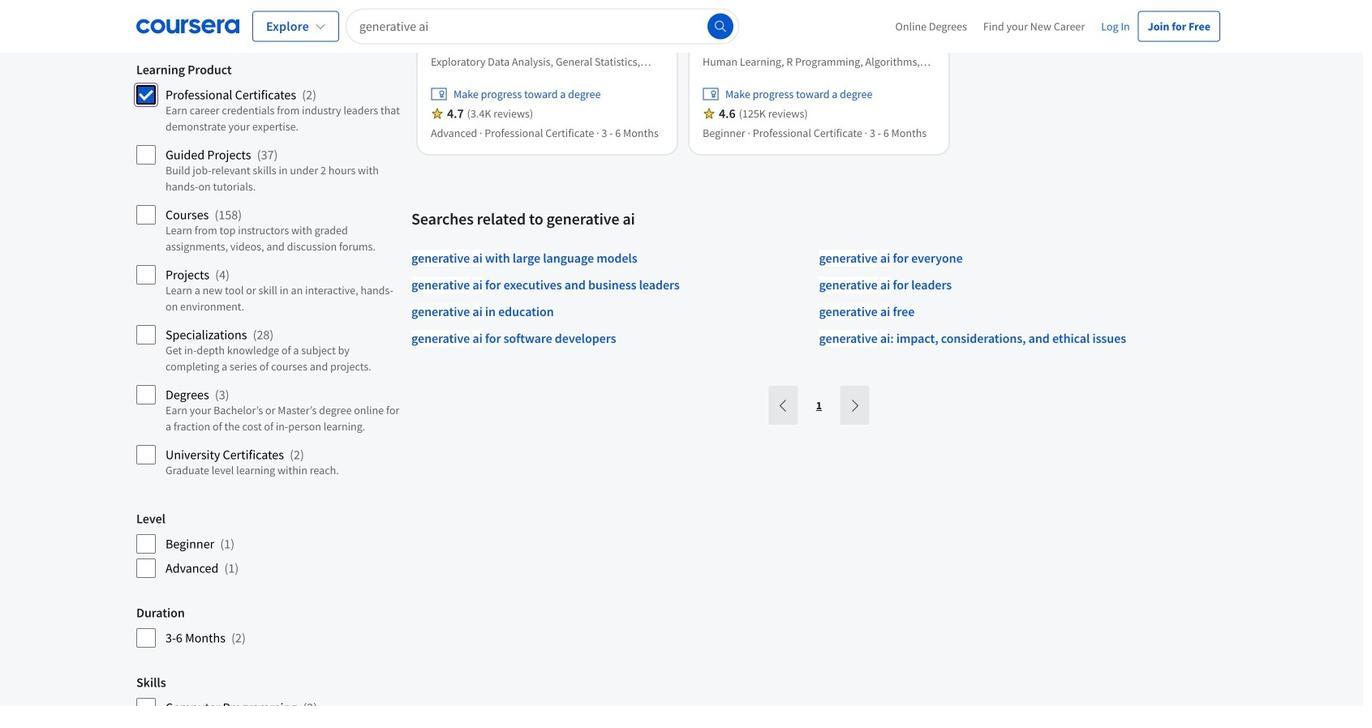 Task type: describe. For each thing, give the bounding box(es) containing it.
previous page image
[[777, 400, 790, 413]]

3 group from the top
[[136, 605, 402, 649]]

page navigation navigation
[[767, 386, 871, 425]]

What do you want to learn? text field
[[346, 9, 739, 44]]

2 group from the top
[[136, 511, 402, 579]]

(4.7 stars) element
[[447, 105, 464, 122]]

4 group from the top
[[136, 675, 402, 707]]



Task type: locate. For each thing, give the bounding box(es) containing it.
next page image
[[848, 400, 861, 413]]

group
[[136, 61, 402, 485], [136, 511, 402, 579], [136, 605, 402, 649], [136, 675, 402, 707]]

(4.6 stars) element
[[719, 105, 736, 122]]

coursera image
[[136, 13, 239, 39]]

1 group from the top
[[136, 61, 402, 485]]

None search field
[[346, 9, 739, 44]]



Task type: vqa. For each thing, say whether or not it's contained in the screenshot.
Coursera For Business image
no



